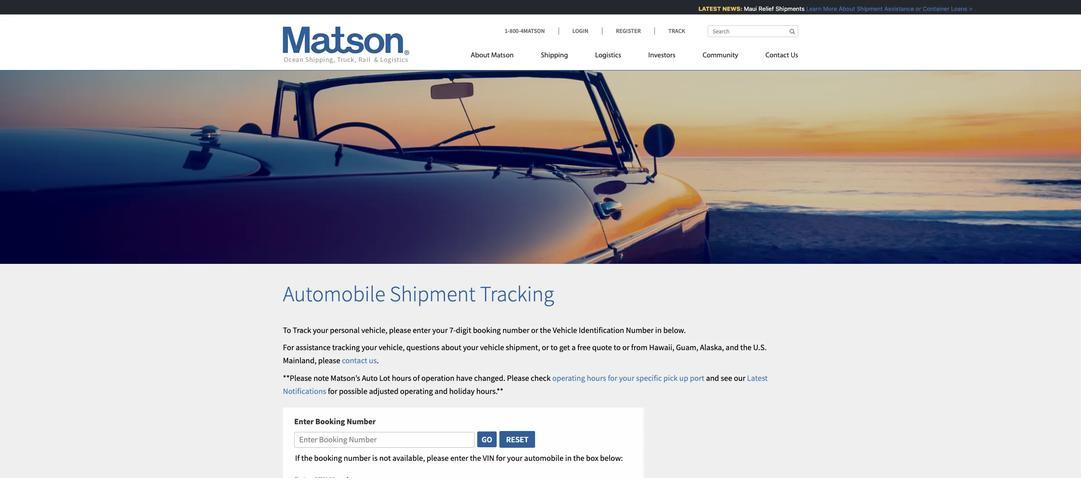 Task type: locate. For each thing, give the bounding box(es) containing it.
1 horizontal spatial operating
[[553, 373, 586, 383]]

enter booking number
[[294, 417, 376, 427]]

None button
[[499, 431, 536, 449], [477, 432, 498, 448], [499, 431, 536, 449], [477, 432, 498, 448]]

about left matson
[[471, 52, 490, 59]]

0 vertical spatial enter
[[413, 325, 431, 335]]

maui
[[740, 5, 753, 12]]

0 vertical spatial vehicle,
[[362, 325, 388, 335]]

and right the learn
[[823, 5, 833, 12]]

please down the "for assistance tracking your vehicle, questions about your vehicle shipment, or to get a free quote to or from hawaii, guam, alaska, and the u.s. mainland, please" at the bottom of page
[[507, 373, 529, 383]]

1 horizontal spatial track
[[669, 27, 686, 35]]

the left vehicle
[[540, 325, 552, 335]]

1 horizontal spatial possible
[[746, 5, 768, 12]]

0 horizontal spatial hours
[[392, 373, 412, 383]]

**please note matson's auto lot hours of operation have changed. please check operating hours for your specific pick up port and see our
[[283, 373, 748, 383]]

if
[[295, 453, 300, 464]]

.
[[377, 356, 379, 366]]

note
[[314, 373, 329, 383]]

number up the shipment,
[[503, 325, 530, 335]]

booking right if
[[314, 453, 342, 464]]

1 vertical spatial please
[[318, 356, 340, 366]]

1 vertical spatial track
[[293, 325, 311, 335]]

2 vertical spatial operating
[[400, 386, 433, 397]]

holiday right more
[[835, 5, 854, 12]]

1 vertical spatial number
[[344, 453, 371, 464]]

please
[[389, 325, 411, 335], [318, 356, 340, 366], [427, 453, 449, 464]]

0 vertical spatial please
[[699, 5, 717, 12]]

please left news:
[[699, 5, 717, 12]]

1 vertical spatial number
[[347, 417, 376, 427]]

please up note
[[318, 356, 340, 366]]

enter up questions at bottom left
[[413, 325, 431, 335]]

0 vertical spatial please
[[389, 325, 411, 335]]

shipping link
[[528, 47, 582, 66]]

about matson
[[471, 52, 514, 59]]

latest notifications
[[283, 373, 768, 397]]

1 horizontal spatial number
[[626, 325, 654, 335]]

latest
[[748, 373, 768, 383]]

0 vertical spatial adjusted
[[770, 5, 794, 12]]

1 horizontal spatial shipment
[[853, 5, 879, 12]]

a
[[572, 343, 576, 353]]

0 vertical spatial track
[[669, 27, 686, 35]]

in
[[656, 325, 662, 335], [566, 453, 572, 464]]

check down the "for assistance tracking your vehicle, questions about your vehicle shipment, or to get a free quote to or from hawaii, guam, alaska, and the u.s. mainland, please" at the bottom of page
[[531, 373, 551, 383]]

for down note
[[328, 386, 338, 397]]

None search field
[[708, 25, 799, 37]]

check left maui
[[718, 5, 735, 12]]

1 vertical spatial booking
[[314, 453, 342, 464]]

possible up search search box
[[746, 5, 768, 12]]

holiday
[[835, 5, 854, 12], [450, 386, 475, 397]]

register
[[616, 27, 641, 35]]

0 horizontal spatial please
[[507, 373, 529, 383]]

about
[[834, 5, 851, 12], [471, 52, 490, 59]]

0 horizontal spatial possible
[[339, 386, 368, 397]]

port
[[690, 373, 705, 383]]

hours
[[856, 5, 871, 12], [392, 373, 412, 383], [587, 373, 607, 383]]

1 horizontal spatial holiday
[[835, 5, 854, 12]]

vehicle,
[[362, 325, 388, 335], [379, 343, 405, 353]]

please
[[699, 5, 717, 12], [507, 373, 529, 383]]

0 vertical spatial operating
[[795, 5, 821, 12]]

the left u.s.
[[741, 343, 752, 353]]

adjusted down lot
[[369, 386, 399, 397]]

0 vertical spatial check
[[718, 5, 735, 12]]

1 horizontal spatial booking
[[473, 325, 501, 335]]

digit
[[456, 325, 472, 335]]

possible
[[746, 5, 768, 12], [339, 386, 368, 397]]

please right available,
[[427, 453, 449, 464]]

number
[[626, 325, 654, 335], [347, 417, 376, 427]]

0 horizontal spatial number
[[344, 453, 371, 464]]

about right more
[[834, 5, 851, 12]]

and right alaska,
[[726, 343, 739, 353]]

notifications"
[[932, 5, 970, 12]]

track up investors
[[669, 27, 686, 35]]

1 vertical spatial about
[[471, 52, 490, 59]]

is
[[372, 453, 378, 464]]

number up enter booking number text field on the bottom
[[347, 417, 376, 427]]

vehicle, up .
[[379, 343, 405, 353]]

track right to
[[293, 325, 311, 335]]

assistance
[[880, 5, 910, 12]]

track
[[669, 27, 686, 35], [293, 325, 311, 335]]

1 horizontal spatial please
[[699, 5, 717, 12]]

1 vertical spatial check
[[531, 373, 551, 383]]

0 horizontal spatial about
[[471, 52, 490, 59]]

0 vertical spatial in
[[656, 325, 662, 335]]

enter left vin
[[451, 453, 469, 464]]

enter
[[294, 417, 314, 427]]

about matson link
[[471, 47, 528, 66]]

u.s.
[[754, 343, 767, 353]]

shipment left assistance
[[853, 5, 879, 12]]

booking up vehicle
[[473, 325, 501, 335]]

your down digit
[[463, 343, 479, 353]]

1 vertical spatial in
[[566, 453, 572, 464]]

2 vertical spatial please
[[427, 453, 449, 464]]

to left get
[[551, 343, 558, 353]]

not
[[380, 453, 391, 464]]

investors
[[649, 52, 676, 59]]

please up questions at bottom left
[[389, 325, 411, 335]]

hours down quote
[[587, 373, 607, 383]]

or up the shipment,
[[531, 325, 539, 335]]

1 vertical spatial operating
[[553, 373, 586, 383]]

0 horizontal spatial holiday
[[450, 386, 475, 397]]

1 vertical spatial enter
[[451, 453, 469, 464]]

2 horizontal spatial operating
[[795, 5, 821, 12]]

1 vertical spatial possible
[[339, 386, 368, 397]]

"latest
[[911, 5, 931, 12]]

community link
[[690, 47, 752, 66]]

in left box
[[566, 453, 572, 464]]

in left below.
[[656, 325, 662, 335]]

about
[[442, 343, 462, 353]]

0 horizontal spatial number
[[347, 417, 376, 427]]

check
[[718, 5, 735, 12], [531, 373, 551, 383]]

us.
[[1012, 5, 1020, 12]]

1 vertical spatial please
[[507, 373, 529, 383]]

to right quote
[[614, 343, 621, 353]]

1 vertical spatial shipment
[[390, 280, 476, 307]]

specific
[[637, 373, 662, 383]]

automobile
[[525, 453, 564, 464]]

assistance
[[296, 343, 331, 353]]

available,
[[393, 453, 425, 464]]

for
[[736, 5, 744, 12], [608, 373, 618, 383], [328, 386, 338, 397], [496, 453, 506, 464]]

your
[[313, 325, 329, 335], [433, 325, 448, 335], [362, 343, 377, 353], [463, 343, 479, 353], [619, 373, 635, 383], [507, 453, 523, 464]]

2 to from the left
[[614, 343, 621, 353]]

vehicle, right personal at bottom left
[[362, 325, 388, 335]]

shipping
[[541, 52, 568, 59]]

to
[[551, 343, 558, 353], [614, 343, 621, 353]]

automobile
[[283, 280, 386, 307]]

operating down get
[[553, 373, 586, 383]]

vehicle, inside the "for assistance tracking your vehicle, questions about your vehicle shipment, or to get a free quote to or from hawaii, guam, alaska, and the u.s. mainland, please"
[[379, 343, 405, 353]]

>
[[965, 5, 969, 12]]

possible down 'matson's'
[[339, 386, 368, 397]]

from
[[632, 343, 648, 353]]

shipment up the 7-
[[390, 280, 476, 307]]

1 horizontal spatial in
[[656, 325, 662, 335]]

contact us .
[[342, 356, 379, 366]]

your right vin
[[507, 453, 523, 464]]

operating up search icon
[[795, 5, 821, 12]]

the
[[540, 325, 552, 335], [741, 343, 752, 353], [301, 453, 313, 464], [470, 453, 481, 464], [574, 453, 585, 464]]

0 vertical spatial about
[[834, 5, 851, 12]]

hours left the posted
[[856, 5, 871, 12]]

1 vertical spatial vehicle,
[[379, 343, 405, 353]]

learn more about shipment assistance or container loans > link
[[802, 5, 969, 12]]

and inside the "for assistance tracking your vehicle, questions about your vehicle shipment, or to get a free quote to or from hawaii, guam, alaska, and the u.s. mainland, please"
[[726, 343, 739, 353]]

relief
[[754, 5, 770, 12]]

alaska,
[[700, 343, 725, 353]]

number left is
[[344, 453, 371, 464]]

and left see
[[707, 373, 720, 383]]

if the booking number is not available, please enter the vin for your automobile in the box below:
[[295, 453, 623, 464]]

below.
[[664, 325, 686, 335]]

contact
[[766, 52, 790, 59]]

operating down of
[[400, 386, 433, 397]]

hours left of
[[392, 373, 412, 383]]

2 horizontal spatial please
[[427, 453, 449, 464]]

1 horizontal spatial to
[[614, 343, 621, 353]]

us
[[369, 356, 377, 366]]

vin
[[483, 453, 495, 464]]

number up from
[[626, 325, 654, 335]]

0 horizontal spatial to
[[551, 343, 558, 353]]

1 horizontal spatial about
[[834, 5, 851, 12]]

adjusted right relief in the top right of the page
[[770, 5, 794, 12]]

1 horizontal spatial please
[[389, 325, 411, 335]]

0 horizontal spatial please
[[318, 356, 340, 366]]

0 vertical spatial number
[[626, 325, 654, 335]]

and down 'operation'
[[435, 386, 448, 397]]

booking
[[473, 325, 501, 335], [314, 453, 342, 464]]

0 horizontal spatial adjusted
[[369, 386, 399, 397]]

1 horizontal spatial number
[[503, 325, 530, 335]]

holiday down have
[[450, 386, 475, 397]]

or left get
[[542, 343, 549, 353]]

operating hours for your specific pick up port link
[[553, 373, 705, 383]]

operating
[[795, 5, 821, 12], [553, 373, 586, 383], [400, 386, 433, 397]]

1 vertical spatial holiday
[[450, 386, 475, 397]]

shipments
[[771, 5, 800, 12]]

enter
[[413, 325, 431, 335], [451, 453, 469, 464]]



Task type: describe. For each thing, give the bounding box(es) containing it.
latest notifications link
[[283, 373, 768, 397]]

800-
[[510, 27, 521, 35]]

investors link
[[635, 47, 690, 66]]

please inside the "for assistance tracking your vehicle, questions about your vehicle shipment, or to get a free quote to or from hawaii, guam, alaska, and the u.s. mainland, please"
[[318, 356, 340, 366]]

latest news: maui relief shipments learn more about shipment assistance or container loans >
[[694, 5, 969, 12]]

2 horizontal spatial hours
[[856, 5, 871, 12]]

vehicle
[[553, 325, 578, 335]]

have
[[456, 373, 473, 383]]

0 vertical spatial possible
[[746, 5, 768, 12]]

for assistance tracking your vehicle, questions about your vehicle shipment, or to get a free quote to or from hawaii, guam, alaska, and the u.s. mainland, please
[[283, 343, 767, 366]]

7-
[[450, 325, 456, 335]]

identification
[[579, 325, 625, 335]]

your left specific
[[619, 373, 635, 383]]

0 vertical spatial booking
[[473, 325, 501, 335]]

1-800-4matson
[[505, 27, 545, 35]]

changed.
[[474, 373, 506, 383]]

get
[[560, 343, 570, 353]]

community
[[703, 52, 739, 59]]

top menu navigation
[[471, 47, 799, 66]]

your left the 7-
[[433, 325, 448, 335]]

personal
[[330, 325, 360, 335]]

below:
[[601, 453, 623, 464]]

booking
[[316, 417, 345, 427]]

0 horizontal spatial enter
[[413, 325, 431, 335]]

please check for possible adjusted operating and holiday hours posted under "latest notifications" before visiting us.
[[699, 5, 1020, 12]]

for
[[283, 343, 294, 353]]

the right if
[[301, 453, 313, 464]]

notifications
[[283, 386, 326, 397]]

for right vin
[[496, 453, 506, 464]]

guam,
[[676, 343, 699, 353]]

**please
[[283, 373, 312, 383]]

for down quote
[[608, 373, 618, 383]]

0 horizontal spatial shipment
[[390, 280, 476, 307]]

the inside the "for assistance tracking your vehicle, questions about your vehicle shipment, or to get a free quote to or from hawaii, guam, alaska, and the u.s. mainland, please"
[[741, 343, 752, 353]]

about inside top menu navigation
[[471, 52, 490, 59]]

posted
[[873, 5, 892, 12]]

logistics link
[[582, 47, 635, 66]]

see
[[721, 373, 733, 383]]

1 to from the left
[[551, 343, 558, 353]]

operation
[[422, 373, 455, 383]]

login link
[[559, 27, 602, 35]]

search image
[[790, 28, 796, 34]]

matson's
[[331, 373, 360, 383]]

1 vertical spatial adjusted
[[369, 386, 399, 397]]

mainland,
[[283, 356, 317, 366]]

contact
[[342, 356, 368, 366]]

under
[[894, 5, 910, 12]]

latest
[[694, 5, 717, 12]]

track link
[[655, 27, 686, 35]]

vehicle
[[480, 343, 504, 353]]

automobile shipment tracking
[[283, 280, 555, 307]]

1 horizontal spatial check
[[718, 5, 735, 12]]

register link
[[602, 27, 655, 35]]

us
[[791, 52, 799, 59]]

visiting
[[991, 5, 1010, 12]]

pick
[[664, 373, 678, 383]]

Search search field
[[708, 25, 799, 37]]

our
[[734, 373, 746, 383]]

0 horizontal spatial in
[[566, 453, 572, 464]]

0 horizontal spatial operating
[[400, 386, 433, 397]]

container
[[919, 5, 945, 12]]

for left relief in the top right of the page
[[736, 5, 744, 12]]

quote
[[593, 343, 612, 353]]

of
[[413, 373, 420, 383]]

or right under
[[911, 5, 917, 12]]

hawaii,
[[650, 343, 675, 353]]

to track your personal vehicle, please enter your 7-digit booking number or the vehicle identification number in below.
[[283, 325, 686, 335]]

before
[[971, 5, 989, 12]]

0 vertical spatial shipment
[[853, 5, 879, 12]]

4matson
[[521, 27, 545, 35]]

the left box
[[574, 453, 585, 464]]

shipment,
[[506, 343, 541, 353]]

the left vin
[[470, 453, 481, 464]]

Enter Booking Number text field
[[294, 432, 475, 448]]

matson
[[491, 52, 514, 59]]

up
[[680, 373, 689, 383]]

tracking
[[480, 280, 555, 307]]

0 horizontal spatial track
[[293, 325, 311, 335]]

hours.**
[[477, 386, 504, 397]]

more
[[819, 5, 833, 12]]

logistics
[[596, 52, 622, 59]]

or left from
[[623, 343, 630, 353]]

0 horizontal spatial check
[[531, 373, 551, 383]]

tracking
[[332, 343, 360, 353]]

loans
[[947, 5, 963, 12]]

free
[[578, 343, 591, 353]]

your up assistance
[[313, 325, 329, 335]]

login
[[573, 27, 589, 35]]

1-800-4matson link
[[505, 27, 559, 35]]

convertible car at beach during sunset. car shipping by matson to hawaii, alaska and guam. image
[[0, 56, 1082, 264]]

to
[[283, 325, 291, 335]]

1 horizontal spatial adjusted
[[770, 5, 794, 12]]

your up us
[[362, 343, 377, 353]]

vehicle, for please
[[362, 325, 388, 335]]

0 vertical spatial holiday
[[835, 5, 854, 12]]

0 vertical spatial number
[[503, 325, 530, 335]]

1-
[[505, 27, 510, 35]]

0 horizontal spatial booking
[[314, 453, 342, 464]]

lot
[[380, 373, 390, 383]]

1 horizontal spatial hours
[[587, 373, 607, 383]]

blue matson logo with ocean, shipping, truck, rail and logistics written beneath it. image
[[283, 27, 410, 64]]

contact us
[[766, 52, 799, 59]]

box
[[586, 453, 599, 464]]

for possible adjusted operating and holiday hours.**
[[326, 386, 504, 397]]

1 horizontal spatial enter
[[451, 453, 469, 464]]

vehicle, for questions
[[379, 343, 405, 353]]



Task type: vqa. For each thing, say whether or not it's contained in the screenshot.
Goolge Play image
no



